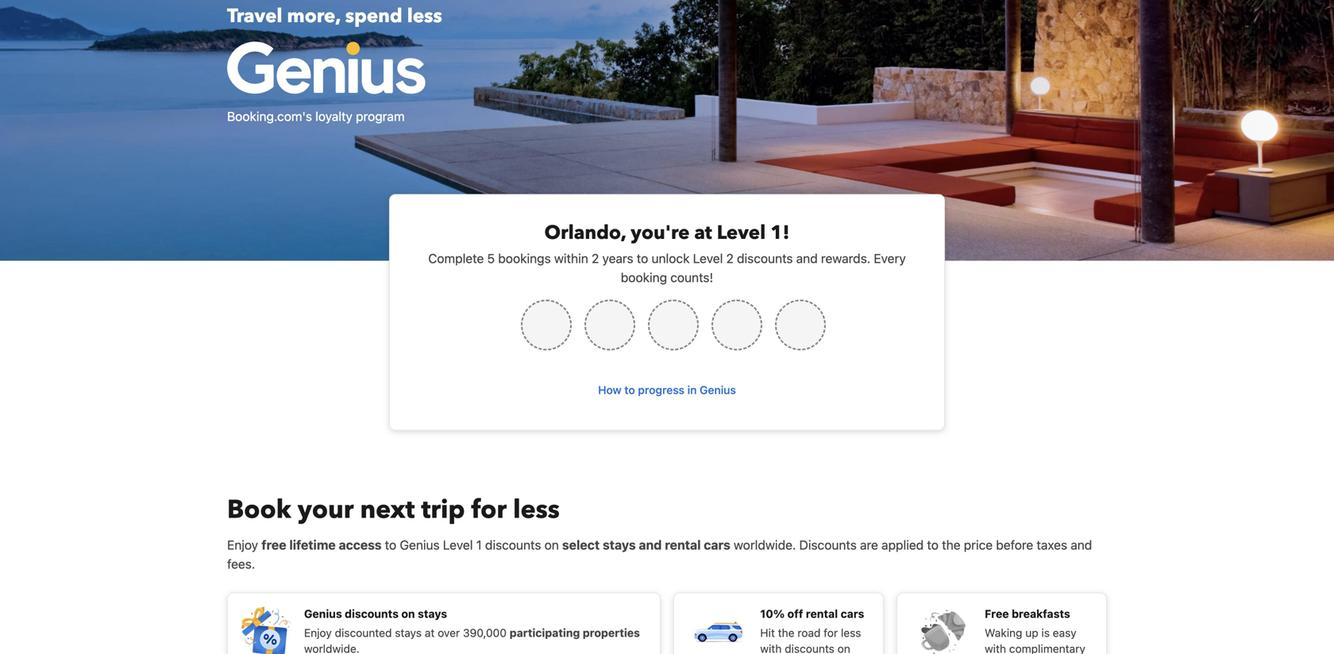 Task type: vqa. For each thing, say whether or not it's contained in the screenshot.
first 'with' from right
yes



Task type: locate. For each thing, give the bounding box(es) containing it.
stays right select
[[603, 538, 636, 553]]

on
[[545, 538, 559, 553], [401, 608, 415, 621]]

1 horizontal spatial and
[[797, 251, 818, 266]]

0 vertical spatial genius
[[700, 384, 736, 397]]

1 horizontal spatial less
[[513, 493, 560, 527]]

1 horizontal spatial with
[[985, 643, 1007, 655]]

1 vertical spatial enjoy
[[304, 627, 332, 640]]

0 horizontal spatial the
[[778, 627, 795, 640]]

complete
[[428, 251, 484, 266]]

2 left years
[[592, 251, 599, 266]]

booking
[[621, 270, 667, 285]]

for inside 10% off rental cars hit the road for less with discounts o
[[824, 627, 838, 640]]

cars left worldwide.
[[704, 538, 731, 553]]

up
[[1026, 627, 1039, 640]]

2 with from the left
[[985, 643, 1007, 655]]

rental
[[665, 538, 701, 553], [806, 608, 838, 621]]

and left rewards.
[[797, 251, 818, 266]]

genius
[[700, 384, 736, 397], [400, 538, 440, 553], [304, 608, 342, 621]]

0 horizontal spatial on
[[401, 608, 415, 621]]

and right select
[[639, 538, 662, 553]]

0 horizontal spatial for
[[471, 493, 507, 527]]

progress
[[638, 384, 685, 397]]

discounts down 1! on the right of page
[[737, 251, 793, 266]]

at inside orlando, you're at level 1! complete 5 bookings within 2 years to unlock level 2 discounts and rewards. every booking counts!
[[695, 220, 712, 246]]

1 vertical spatial for
[[824, 627, 838, 640]]

2
[[592, 251, 599, 266], [726, 251, 734, 266]]

for up '1'
[[471, 493, 507, 527]]

0 vertical spatial at
[[695, 220, 712, 246]]

to inside orlando, you're at level 1! complete 5 bookings within 2 years to unlock level 2 discounts and rewards. every booking counts!
[[637, 251, 648, 266]]

genius up 'discounted'
[[304, 608, 342, 621]]

less right spend
[[407, 3, 442, 29]]

5
[[487, 251, 495, 266]]

rental inside 10% off rental cars hit the road for less with discounts o
[[806, 608, 838, 621]]

free breakfasts image
[[918, 606, 968, 655]]

stays
[[603, 538, 636, 553], [418, 608, 447, 621], [395, 627, 422, 640]]

the for price
[[942, 538, 961, 553]]

2 vertical spatial genius
[[304, 608, 342, 621]]

less
[[407, 3, 442, 29], [513, 493, 560, 527], [841, 627, 861, 640]]

easy
[[1053, 627, 1077, 640]]

2 vertical spatial less
[[841, 627, 861, 640]]

cars right 'off'
[[841, 608, 865, 621]]

enjoy left 'discounted'
[[304, 627, 332, 640]]

1 with from the left
[[760, 643, 782, 655]]

discounts
[[737, 251, 793, 266], [485, 538, 541, 553], [345, 608, 399, 621], [785, 643, 835, 655]]

years
[[603, 251, 634, 266]]

genius right in
[[700, 384, 736, 397]]

10%
[[760, 608, 785, 621]]

genius inside the genius discounts on stays enjoy discounted stays at over 390,000 participating properties
[[304, 608, 342, 621]]

enjoy up fees.
[[227, 538, 258, 553]]

0 horizontal spatial 2
[[592, 251, 599, 266]]

1 horizontal spatial for
[[824, 627, 838, 640]]

0 horizontal spatial with
[[760, 643, 782, 655]]

0 vertical spatial enjoy
[[227, 538, 258, 553]]

stays left over
[[395, 627, 422, 640]]

1 horizontal spatial 2
[[726, 251, 734, 266]]

enjoy free lifetime access to genius level 1 discounts on select stays and rental cars
[[227, 538, 731, 553]]

waking
[[985, 627, 1023, 640]]

book your next trip for less image
[[241, 606, 292, 655]]

less inside 10% off rental cars hit the road for less with discounts o
[[841, 627, 861, 640]]

rewards.
[[821, 251, 871, 266]]

2 horizontal spatial less
[[841, 627, 861, 640]]

1 vertical spatial cars
[[841, 608, 865, 621]]

1 horizontal spatial rental
[[806, 608, 838, 621]]

with down waking
[[985, 643, 1007, 655]]

1 horizontal spatial on
[[545, 538, 559, 553]]

for
[[471, 493, 507, 527], [824, 627, 838, 640]]

0 horizontal spatial and
[[639, 538, 662, 553]]

0 horizontal spatial less
[[407, 3, 442, 29]]

1 2 from the left
[[592, 251, 599, 266]]

with
[[760, 643, 782, 655], [985, 643, 1007, 655]]

enjoy
[[227, 538, 258, 553], [304, 627, 332, 640]]

less right road
[[841, 627, 861, 640]]

fees.
[[227, 557, 255, 572]]

to right applied
[[927, 538, 939, 553]]

to
[[637, 251, 648, 266], [625, 384, 635, 397], [385, 538, 397, 553], [927, 538, 939, 553]]

level left '1'
[[443, 538, 473, 553]]

the inside 10% off rental cars hit the road for less with discounts o
[[778, 627, 795, 640]]

level
[[717, 220, 766, 246], [693, 251, 723, 266], [443, 538, 473, 553]]

level up counts! on the top right of the page
[[693, 251, 723, 266]]

with down hit
[[760, 643, 782, 655]]

cars
[[704, 538, 731, 553], [841, 608, 865, 621]]

0 horizontal spatial at
[[425, 627, 435, 640]]

0 vertical spatial rental
[[665, 538, 701, 553]]

1 vertical spatial the
[[778, 627, 795, 640]]

booking.com's
[[227, 109, 312, 124]]

0 horizontal spatial genius
[[304, 608, 342, 621]]

1 horizontal spatial enjoy
[[304, 627, 332, 640]]

0 horizontal spatial enjoy
[[227, 538, 258, 553]]

at
[[695, 220, 712, 246], [425, 627, 435, 640]]

the
[[942, 538, 961, 553], [778, 627, 795, 640]]

every
[[874, 251, 906, 266]]

genius image
[[227, 42, 426, 94], [227, 42, 426, 94]]

at right you're
[[695, 220, 712, 246]]

your
[[298, 493, 354, 527]]

booking.com's loyalty program
[[227, 109, 405, 124]]

2 right the unlock
[[726, 251, 734, 266]]

travel
[[227, 3, 282, 29]]

level left 1! on the right of page
[[717, 220, 766, 246]]

at left over
[[425, 627, 435, 640]]

the inside worldwide. discounts are applied to the price before taxes and fees.
[[942, 538, 961, 553]]

breakfasts
[[1012, 608, 1071, 621]]

discounts
[[800, 538, 857, 553]]

0 vertical spatial for
[[471, 493, 507, 527]]

you're
[[631, 220, 690, 246]]

free
[[262, 538, 286, 553]]

how to progress in genius link
[[592, 376, 743, 405]]

0 vertical spatial cars
[[704, 538, 731, 553]]

the left price
[[942, 538, 961, 553]]

to up the booking
[[637, 251, 648, 266]]

0 vertical spatial the
[[942, 538, 961, 553]]

select
[[562, 538, 600, 553]]

1 vertical spatial genius
[[400, 538, 440, 553]]

next
[[360, 493, 415, 527]]

1 vertical spatial on
[[401, 608, 415, 621]]

1 horizontal spatial the
[[942, 538, 961, 553]]

the right hit
[[778, 627, 795, 640]]

less up enjoy free lifetime access to genius level 1 discounts on select stays and rental cars
[[513, 493, 560, 527]]

to inside worldwide. discounts are applied to the price before taxes and fees.
[[927, 538, 939, 553]]

discounts up 'discounted'
[[345, 608, 399, 621]]

and right 'taxes'
[[1071, 538, 1092, 553]]

10% off rental cars image
[[694, 606, 744, 655]]

over
[[438, 627, 460, 640]]

1 vertical spatial at
[[425, 627, 435, 640]]

and
[[797, 251, 818, 266], [639, 538, 662, 553], [1071, 538, 1092, 553]]

1 horizontal spatial at
[[695, 220, 712, 246]]

1 horizontal spatial cars
[[841, 608, 865, 621]]

at inside the genius discounts on stays enjoy discounted stays at over 390,000 participating properties
[[425, 627, 435, 640]]

for right road
[[824, 627, 838, 640]]

orlando,
[[545, 220, 626, 246]]

1 horizontal spatial genius
[[400, 538, 440, 553]]

within
[[554, 251, 588, 266]]

discounts down road
[[785, 643, 835, 655]]

genius down the trip
[[400, 538, 440, 553]]

1 vertical spatial rental
[[806, 608, 838, 621]]

participating
[[510, 627, 580, 640]]

2 2 from the left
[[726, 251, 734, 266]]

2 horizontal spatial and
[[1071, 538, 1092, 553]]

stays up over
[[418, 608, 447, 621]]



Task type: describe. For each thing, give the bounding box(es) containing it.
2 horizontal spatial genius
[[700, 384, 736, 397]]

genius discounts on stays enjoy discounted stays at over 390,000 participating properties
[[304, 608, 640, 640]]

worldwide. discounts are applied to the price before taxes and fees.
[[227, 538, 1092, 572]]

in
[[688, 384, 697, 397]]

properties
[[583, 627, 640, 640]]

1 vertical spatial level
[[693, 251, 723, 266]]

0 horizontal spatial cars
[[704, 538, 731, 553]]

1
[[476, 538, 482, 553]]

1 vertical spatial stays
[[418, 608, 447, 621]]

road
[[798, 627, 821, 640]]

free
[[985, 608, 1009, 621]]

390,000
[[463, 627, 507, 640]]

discounts right '1'
[[485, 538, 541, 553]]

book your next trip for less
[[227, 493, 560, 527]]

to right access
[[385, 538, 397, 553]]

trip
[[421, 493, 465, 527]]

discounted
[[335, 627, 392, 640]]

off
[[788, 608, 803, 621]]

program
[[356, 109, 405, 124]]

bookings
[[498, 251, 551, 266]]

how
[[598, 384, 622, 397]]

with inside free breakfasts waking up is easy with complimentar
[[985, 643, 1007, 655]]

to right how
[[625, 384, 635, 397]]

orlando, you're at level 1! complete 5 bookings within 2 years to unlock level 2 discounts and rewards. every booking counts!
[[428, 220, 906, 285]]

0 vertical spatial stays
[[603, 538, 636, 553]]

0 vertical spatial less
[[407, 3, 442, 29]]

10% off rental cars hit the road for less with discounts o
[[760, 608, 865, 655]]

access
[[339, 538, 382, 553]]

1 vertical spatial less
[[513, 493, 560, 527]]

how to progress in genius
[[598, 384, 736, 397]]

loyalty
[[315, 109, 353, 124]]

lifetime
[[289, 538, 336, 553]]

more,
[[287, 3, 341, 29]]

and inside orlando, you're at level 1! complete 5 bookings within 2 years to unlock level 2 discounts and rewards. every booking counts!
[[797, 251, 818, 266]]

2 vertical spatial level
[[443, 538, 473, 553]]

0 horizontal spatial rental
[[665, 538, 701, 553]]

enjoy inside the genius discounts on stays enjoy discounted stays at over 390,000 participating properties
[[304, 627, 332, 640]]

are
[[860, 538, 878, 553]]

book
[[227, 493, 291, 527]]

unlock
[[652, 251, 690, 266]]

hit
[[760, 627, 775, 640]]

with inside 10% off rental cars hit the road for less with discounts o
[[760, 643, 782, 655]]

price
[[964, 538, 993, 553]]

and inside worldwide. discounts are applied to the price before taxes and fees.
[[1071, 538, 1092, 553]]

discounts inside 10% off rental cars hit the road for less with discounts o
[[785, 643, 835, 655]]

free breakfasts waking up is easy with complimentar
[[985, 608, 1086, 655]]

1!
[[771, 220, 790, 246]]

0 vertical spatial on
[[545, 538, 559, 553]]

is
[[1042, 627, 1050, 640]]

taxes
[[1037, 538, 1068, 553]]

applied
[[882, 538, 924, 553]]

before
[[996, 538, 1034, 553]]

on inside the genius discounts on stays enjoy discounted stays at over 390,000 participating properties
[[401, 608, 415, 621]]

counts!
[[671, 270, 713, 285]]

travel more, spend less
[[227, 3, 442, 29]]

2 vertical spatial stays
[[395, 627, 422, 640]]

discounts inside orlando, you're at level 1! complete 5 bookings within 2 years to unlock level 2 discounts and rewards. every booking counts!
[[737, 251, 793, 266]]

worldwide.
[[734, 538, 796, 553]]

discounts inside the genius discounts on stays enjoy discounted stays at over 390,000 participating properties
[[345, 608, 399, 621]]

the for road
[[778, 627, 795, 640]]

spend
[[345, 3, 403, 29]]

cars inside 10% off rental cars hit the road for less with discounts o
[[841, 608, 865, 621]]

0 vertical spatial level
[[717, 220, 766, 246]]



